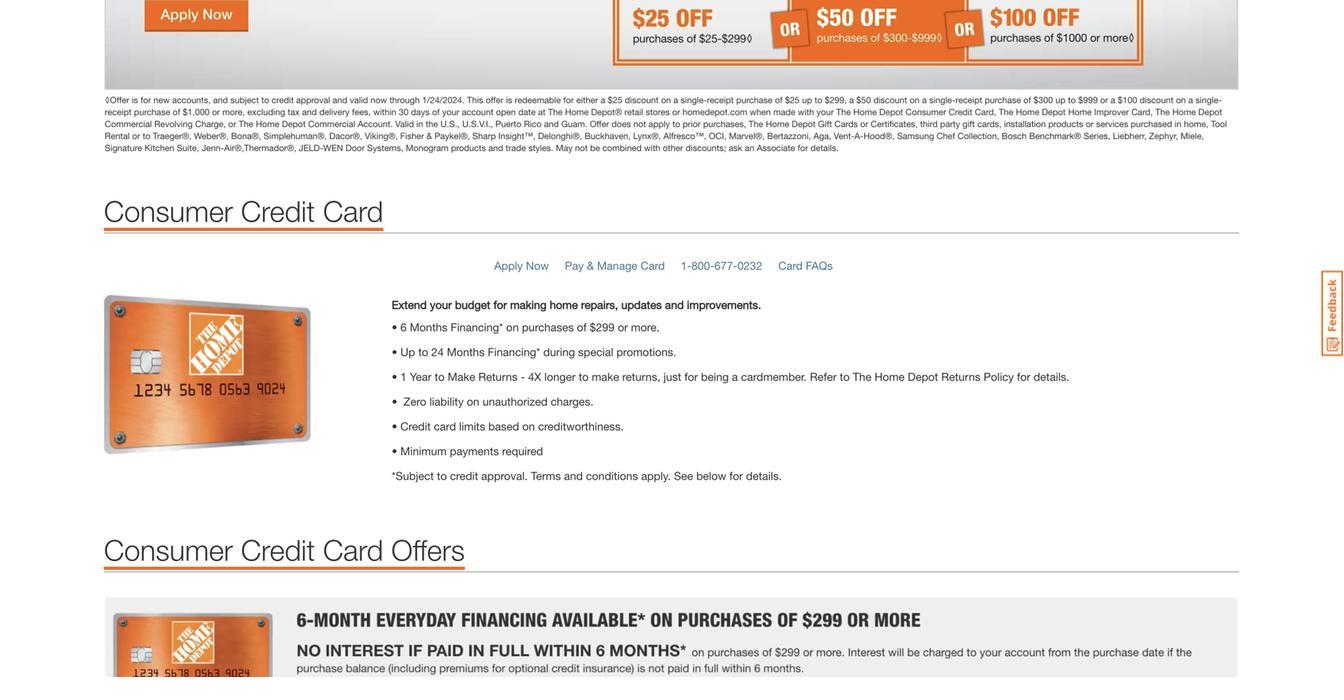 Task type: locate. For each thing, give the bounding box(es) containing it.
during
[[543, 345, 575, 358]]

on right based
[[522, 420, 535, 433]]

• left 1
[[392, 370, 397, 383]]

4x
[[528, 370, 541, 383]]

1 vertical spatial •
[[392, 370, 397, 383]]

to left the
[[840, 370, 850, 383]]

consumer for consumer credit card
[[104, 194, 233, 228]]

just
[[664, 370, 681, 383]]

consumer
[[104, 194, 233, 228], [104, 533, 233, 567]]

1
[[401, 370, 407, 383]]

1 horizontal spatial returns
[[942, 370, 981, 383]]

for right just
[[685, 370, 698, 383]]

2 consumer from the top
[[104, 533, 233, 567]]

1 vertical spatial details.
[[746, 469, 782, 482]]

apply now link
[[494, 259, 549, 272]]

now
[[526, 259, 549, 272]]

on down making
[[506, 320, 519, 334]]

0 vertical spatial on
[[506, 320, 519, 334]]

or
[[618, 320, 628, 334]]

cardmember.
[[741, 370, 807, 383]]

and right terms
[[564, 469, 583, 482]]

details.
[[1034, 370, 1070, 383], [746, 469, 782, 482]]

months up make
[[447, 345, 485, 358]]

0 horizontal spatial details.
[[746, 469, 782, 482]]

1 horizontal spatial and
[[665, 298, 684, 311]]

months
[[410, 320, 448, 334], [447, 345, 485, 358]]

returns left policy
[[942, 370, 981, 383]]

save up to $100 today◊ - on your qualifying purchase when you open a new card. not combinable with other discounts. valid now through 1/24/2024. image
[[104, 0, 1239, 153]]

1 credit from the top
[[241, 194, 315, 228]]

1-800-677-0232
[[681, 259, 762, 272]]

credit for consumer credit card offers
[[241, 533, 315, 567]]

card faqs link
[[778, 259, 833, 272]]

charges.
[[551, 395, 594, 408]]

terms
[[531, 469, 561, 482]]

0 vertical spatial and
[[665, 298, 684, 311]]

approval.
[[481, 469, 528, 482]]

financing* down budget
[[451, 320, 503, 334]]

1 vertical spatial consumer
[[104, 533, 233, 567]]

to
[[418, 345, 428, 358], [435, 370, 445, 383], [579, 370, 589, 383], [840, 370, 850, 383], [437, 469, 447, 482]]

your
[[430, 298, 452, 311]]

1 vertical spatial credit
[[241, 533, 315, 567]]

being
[[701, 370, 729, 383]]

card
[[434, 420, 456, 433]]

2 credit from the top
[[241, 533, 315, 567]]

pay & manage card link
[[565, 259, 665, 272]]

financing*
[[451, 320, 503, 334], [488, 345, 540, 358]]

0232
[[738, 259, 762, 272]]

0 vertical spatial credit
[[241, 194, 315, 228]]

returns
[[478, 370, 518, 383], [942, 370, 981, 383]]

and right updates
[[665, 298, 684, 311]]

• left up
[[392, 345, 397, 358]]

0 horizontal spatial on
[[467, 395, 480, 408]]

&
[[587, 259, 594, 272]]

more.
[[631, 320, 660, 334]]

0 vertical spatial months
[[410, 320, 448, 334]]

months down your
[[410, 320, 448, 334]]

2 horizontal spatial on
[[522, 420, 535, 433]]

special
[[578, 345, 613, 358]]

pay
[[565, 259, 584, 272]]

on
[[506, 320, 519, 334], [467, 395, 480, 408], [522, 420, 535, 433]]

and
[[665, 298, 684, 311], [564, 469, 583, 482]]

to right year
[[435, 370, 445, 383]]

2 • from the top
[[392, 370, 397, 383]]

0 vertical spatial consumer
[[104, 194, 233, 228]]

• credit card limits based on creditworthiness.
[[392, 420, 624, 433]]

consumer credit card
[[104, 194, 383, 228]]

•  zero liability on unauthorized charges.
[[392, 395, 594, 408]]

1 vertical spatial and
[[564, 469, 583, 482]]

depot
[[908, 370, 938, 383]]

unauthorized
[[483, 395, 548, 408]]

card faqs
[[778, 259, 833, 272]]

• 6 months financing* on purchases of $299 or more.
[[392, 320, 660, 334]]

1 consumer from the top
[[104, 194, 233, 228]]

1 horizontal spatial on
[[506, 320, 519, 334]]

policy
[[984, 370, 1014, 383]]

•
[[392, 345, 397, 358], [392, 370, 397, 383]]

faqs
[[806, 259, 833, 272]]

purchases
[[522, 320, 574, 334]]

1 vertical spatial on
[[467, 395, 480, 408]]

1 • from the top
[[392, 345, 397, 358]]

1 returns from the left
[[478, 370, 518, 383]]

details. right "below"
[[746, 469, 782, 482]]

0 horizontal spatial returns
[[478, 370, 518, 383]]

budget
[[455, 298, 491, 311]]

card
[[323, 194, 383, 228], [641, 259, 665, 272], [778, 259, 803, 272], [323, 533, 383, 567]]

below
[[696, 469, 726, 482]]

returns left - on the bottom of page
[[478, 370, 518, 383]]

on up limits on the left bottom
[[467, 395, 480, 408]]

credit
[[450, 469, 478, 482]]

consumer for consumer credit card offers
[[104, 533, 233, 567]]

credit
[[241, 194, 315, 228], [241, 533, 315, 567]]

details. right policy
[[1034, 370, 1070, 383]]

to left credit
[[437, 469, 447, 482]]

0 vertical spatial •
[[392, 345, 397, 358]]

financing* up - on the bottom of page
[[488, 345, 540, 358]]

for
[[494, 298, 507, 311], [685, 370, 698, 383], [1017, 370, 1031, 383], [730, 469, 743, 482]]

1 horizontal spatial details.
[[1034, 370, 1070, 383]]



Task type: vqa. For each thing, say whether or not it's contained in the screenshot.
the right display image
no



Task type: describe. For each thing, give the bounding box(es) containing it.
24
[[431, 345, 444, 358]]

*subject to credit approval. terms and conditions apply. see below for details.
[[392, 469, 782, 482]]

2 vertical spatial on
[[522, 420, 535, 433]]

0 horizontal spatial and
[[564, 469, 583, 482]]

$299
[[590, 320, 615, 334]]

based
[[488, 420, 519, 433]]

0 vertical spatial financing*
[[451, 320, 503, 334]]

home
[[550, 298, 578, 311]]

• 1 year to make returns - 4x longer to make returns, just for being a cardmember. refer to the home depot returns policy for details.
[[392, 370, 1070, 383]]

677-
[[715, 259, 738, 272]]

apply
[[494, 259, 523, 272]]

800-
[[692, 259, 715, 272]]

for right "below"
[[730, 469, 743, 482]]

for right budget
[[494, 298, 507, 311]]

home
[[875, 370, 905, 383]]

for right policy
[[1017, 370, 1031, 383]]

feedback link image
[[1322, 270, 1343, 357]]

refer
[[810, 370, 837, 383]]

1 vertical spatial financing*
[[488, 345, 540, 358]]

year
[[410, 370, 432, 383]]

creditworthiness.
[[538, 420, 624, 433]]

• minimum
[[392, 444, 447, 458]]

make
[[448, 370, 475, 383]]

longer
[[544, 370, 576, 383]]

• up to 24 months financing* during special promotions.
[[392, 345, 677, 358]]

limits
[[459, 420, 485, 433]]

to left make
[[579, 370, 589, 383]]

required
[[502, 444, 543, 458]]

6-month everyday financing  available* on purchases of  $299 or more image
[[104, 596, 1239, 677]]

returns,
[[622, 370, 661, 383]]

payments
[[450, 444, 499, 458]]

apply now
[[494, 259, 549, 272]]

up
[[401, 345, 415, 358]]

making
[[510, 298, 547, 311]]

1-
[[681, 259, 692, 272]]

of
[[577, 320, 587, 334]]

• for • up to 24 months financing* during special promotions.
[[392, 345, 397, 358]]

the
[[853, 370, 872, 383]]

apply.
[[641, 469, 671, 482]]

• credit
[[392, 420, 431, 433]]

credit for consumer credit card
[[241, 194, 315, 228]]

offers
[[391, 533, 465, 567]]

consumer credit card offers
[[104, 533, 465, 567]]

• 6
[[392, 320, 407, 334]]

1-800-677-0232 link
[[681, 259, 762, 272]]

improvements.
[[687, 298, 761, 311]]

-
[[521, 370, 525, 383]]

• for • 1 year to make returns - 4x longer to make returns, just for being a cardmember. refer to the home depot returns policy for details.
[[392, 370, 397, 383]]

a
[[732, 370, 738, 383]]

repairs,
[[581, 298, 618, 311]]

*subject
[[392, 469, 434, 482]]

to left 24
[[418, 345, 428, 358]]

see
[[674, 469, 693, 482]]

2 returns from the left
[[942, 370, 981, 383]]

1 vertical spatial months
[[447, 345, 485, 358]]

conditions
[[586, 469, 638, 482]]

updates
[[621, 298, 662, 311]]

pay & manage card
[[565, 259, 665, 272]]

make
[[592, 370, 619, 383]]

zero
[[404, 395, 426, 408]]

extend your budget for making home repairs, updates and improvements.
[[392, 298, 761, 311]]

promotions.
[[617, 345, 677, 358]]

extend
[[392, 298, 427, 311]]

consumer credit card image
[[104, 295, 376, 454]]

liability
[[430, 395, 464, 408]]

• minimum payments required
[[392, 444, 543, 458]]

manage
[[597, 259, 638, 272]]

0 vertical spatial details.
[[1034, 370, 1070, 383]]



